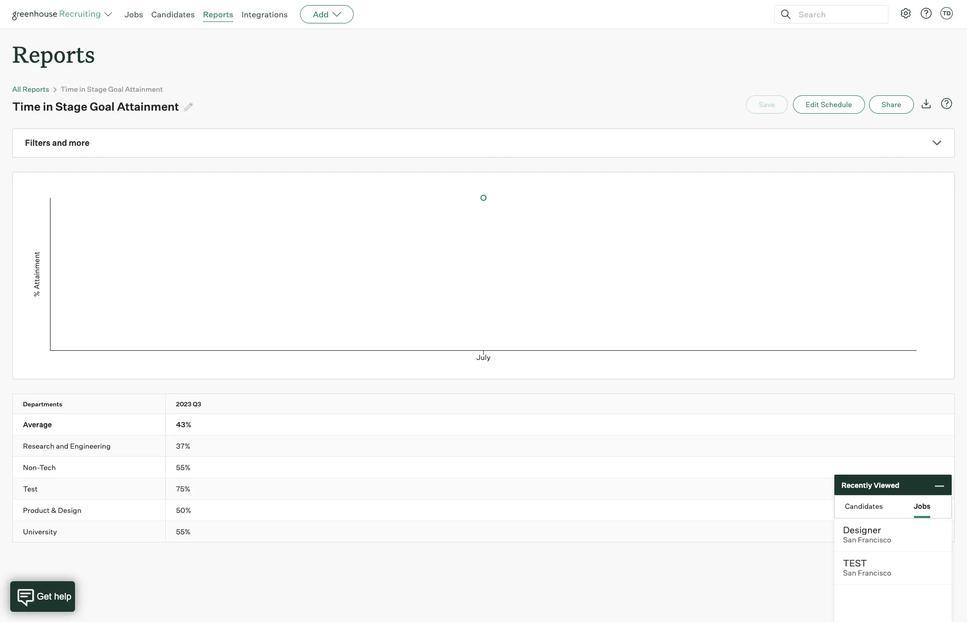 Task type: vqa. For each thing, say whether or not it's contained in the screenshot.


Task type: describe. For each thing, give the bounding box(es) containing it.
edit
[[806, 100, 820, 109]]

add button
[[300, 5, 354, 23]]

&
[[51, 507, 56, 515]]

1 vertical spatial time
[[12, 100, 41, 113]]

1 vertical spatial reports
[[12, 39, 95, 69]]

viewed
[[874, 481, 900, 490]]

td
[[943, 10, 951, 17]]

1 vertical spatial in
[[43, 100, 53, 113]]

xychart image
[[25, 173, 942, 377]]

row for "row group" containing research and engineering
[[13, 436, 955, 457]]

td button
[[941, 7, 953, 19]]

download image
[[921, 98, 933, 110]]

francisco for test
[[858, 569, 892, 578]]

jobs link
[[125, 9, 143, 19]]

faq image
[[941, 98, 953, 110]]

0 vertical spatial attainment
[[125, 85, 163, 94]]

row group containing product & design
[[13, 500, 955, 522]]

2023
[[176, 401, 192, 409]]

55% for non-tech
[[176, 464, 191, 472]]

grid containing average
[[13, 395, 955, 543]]

2023 q3
[[176, 401, 201, 409]]

0 vertical spatial stage
[[87, 85, 107, 94]]

research and engineering
[[23, 442, 111, 451]]

product
[[23, 507, 50, 515]]

2023 q3 column header
[[166, 395, 247, 414]]

tab list containing candidates
[[835, 496, 952, 519]]

q3
[[193, 401, 201, 409]]

configure image
[[900, 7, 912, 19]]

engineering
[[70, 442, 111, 451]]

all reports link
[[12, 85, 49, 94]]

integrations
[[242, 9, 288, 19]]

designer
[[843, 525, 881, 536]]

candidates link
[[151, 9, 195, 19]]

recently
[[842, 481, 873, 490]]

row for "row group" containing product & design
[[13, 500, 955, 521]]

row group containing test
[[13, 479, 955, 500]]

all reports
[[12, 85, 49, 94]]

designer san francisco
[[843, 525, 892, 545]]

75%
[[176, 485, 190, 494]]

product & design
[[23, 507, 81, 515]]

1 vertical spatial stage
[[55, 100, 87, 113]]

row group containing university
[[13, 522, 955, 543]]

filters and more
[[25, 138, 90, 148]]

row for "row group" containing non-tech
[[13, 458, 955, 478]]

0 vertical spatial goal
[[108, 85, 124, 94]]

and for research
[[56, 442, 69, 451]]

1 vertical spatial time in stage goal attainment
[[12, 100, 179, 113]]

save and schedule this report to revisit it! element
[[746, 96, 793, 114]]

0 vertical spatial jobs
[[125, 9, 143, 19]]

average
[[23, 421, 52, 429]]

add
[[313, 9, 329, 19]]



Task type: locate. For each thing, give the bounding box(es) containing it.
0 vertical spatial 55%
[[176, 464, 191, 472]]

2 san from the top
[[843, 569, 857, 578]]

san for test
[[843, 569, 857, 578]]

and for filters
[[52, 138, 67, 148]]

francisco inside 'test san francisco'
[[858, 569, 892, 578]]

50%
[[176, 507, 191, 515]]

55% down 37% on the left of page
[[176, 464, 191, 472]]

1 vertical spatial francisco
[[858, 569, 892, 578]]

0 vertical spatial and
[[52, 138, 67, 148]]

row for "row group" containing average
[[13, 415, 955, 436]]

row containing non-tech
[[13, 458, 955, 478]]

row group
[[13, 415, 955, 436], [13, 436, 955, 458], [13, 458, 955, 479], [13, 479, 955, 500], [13, 500, 955, 522], [13, 522, 955, 543]]

0 vertical spatial time
[[61, 85, 78, 94]]

55% down 50%
[[176, 528, 191, 537]]

row containing average
[[13, 415, 955, 436]]

row group containing non-tech
[[13, 458, 955, 479]]

3 row from the top
[[13, 436, 955, 457]]

43%
[[176, 421, 192, 429]]

research
[[23, 442, 54, 451]]

time in stage goal attainment link
[[61, 85, 163, 94]]

test san francisco
[[843, 558, 892, 578]]

design
[[58, 507, 81, 515]]

0 vertical spatial reports
[[203, 9, 234, 19]]

0 horizontal spatial in
[[43, 100, 53, 113]]

francisco up 'test san francisco'
[[858, 536, 892, 545]]

0 horizontal spatial jobs
[[125, 9, 143, 19]]

time down all reports link
[[12, 100, 41, 113]]

reports right all
[[23, 85, 49, 94]]

1 row from the top
[[13, 395, 955, 414]]

candidates inside tab list
[[845, 502, 883, 511]]

5 row from the top
[[13, 479, 955, 500]]

san inside 'test san francisco'
[[843, 569, 857, 578]]

1 vertical spatial attainment
[[117, 100, 179, 113]]

filters
[[25, 138, 50, 148]]

0 vertical spatial candidates
[[151, 9, 195, 19]]

55%
[[176, 464, 191, 472], [176, 528, 191, 537]]

1 vertical spatial candidates
[[845, 502, 883, 511]]

1 vertical spatial and
[[56, 442, 69, 451]]

jobs
[[125, 9, 143, 19], [914, 502, 931, 511]]

san down designer san francisco
[[843, 569, 857, 578]]

departments
[[23, 401, 62, 409]]

san up test
[[843, 536, 857, 545]]

0 vertical spatial francisco
[[858, 536, 892, 545]]

1 55% from the top
[[176, 464, 191, 472]]

2 row group from the top
[[13, 436, 955, 458]]

in
[[79, 85, 86, 94], [43, 100, 53, 113]]

1 horizontal spatial candidates
[[845, 502, 883, 511]]

2 55% from the top
[[176, 528, 191, 537]]

row group containing research and engineering
[[13, 436, 955, 458]]

stage
[[87, 85, 107, 94], [55, 100, 87, 113]]

reports down greenhouse recruiting image
[[12, 39, 95, 69]]

row containing test
[[13, 479, 955, 500]]

1 vertical spatial 55%
[[176, 528, 191, 537]]

time
[[61, 85, 78, 94], [12, 100, 41, 113]]

1 horizontal spatial in
[[79, 85, 86, 94]]

1 horizontal spatial time
[[61, 85, 78, 94]]

tab list
[[835, 496, 952, 519]]

candidates
[[151, 9, 195, 19], [845, 502, 883, 511]]

2 row from the top
[[13, 415, 955, 436]]

row containing university
[[13, 522, 955, 543]]

row for "row group" containing test
[[13, 479, 955, 500]]

2 francisco from the top
[[858, 569, 892, 578]]

san inside designer san francisco
[[843, 536, 857, 545]]

0 vertical spatial time in stage goal attainment
[[61, 85, 163, 94]]

non-tech
[[23, 464, 56, 472]]

francisco
[[858, 536, 892, 545], [858, 569, 892, 578]]

6 row from the top
[[13, 500, 955, 521]]

td button
[[939, 5, 955, 21]]

row containing research and engineering
[[13, 436, 955, 457]]

row containing product & design
[[13, 500, 955, 521]]

Search text field
[[796, 7, 879, 22]]

1 vertical spatial jobs
[[914, 502, 931, 511]]

san
[[843, 536, 857, 545], [843, 569, 857, 578]]

share
[[882, 100, 902, 109]]

greenhouse recruiting image
[[12, 8, 104, 20]]

4 row group from the top
[[13, 479, 955, 500]]

1 vertical spatial goal
[[90, 100, 115, 113]]

goal
[[108, 85, 124, 94], [90, 100, 115, 113]]

2 vertical spatial reports
[[23, 85, 49, 94]]

attainment
[[125, 85, 163, 94], [117, 100, 179, 113]]

time in stage goal attainment
[[61, 85, 163, 94], [12, 100, 179, 113]]

55% for university
[[176, 528, 191, 537]]

grid
[[13, 395, 955, 543]]

4 row from the top
[[13, 458, 955, 478]]

1 san from the top
[[843, 536, 857, 545]]

tech
[[39, 464, 56, 472]]

row for grid containing average
[[13, 395, 955, 414]]

francisco inside designer san francisco
[[858, 536, 892, 545]]

reports right "candidates" link
[[203, 9, 234, 19]]

time right all reports link
[[61, 85, 78, 94]]

candidates down recently viewed
[[845, 502, 883, 511]]

1 row group from the top
[[13, 415, 955, 436]]

all
[[12, 85, 21, 94]]

1 horizontal spatial jobs
[[914, 502, 931, 511]]

non-
[[23, 464, 39, 472]]

francisco for designer
[[858, 536, 892, 545]]

1 vertical spatial san
[[843, 569, 857, 578]]

departments column header
[[13, 395, 175, 414]]

and left more
[[52, 138, 67, 148]]

more
[[69, 138, 90, 148]]

5 row group from the top
[[13, 500, 955, 522]]

row containing departments
[[13, 395, 955, 414]]

row group containing average
[[13, 415, 955, 436]]

0 horizontal spatial candidates
[[151, 9, 195, 19]]

edit schedule
[[806, 100, 852, 109]]

reports link
[[203, 9, 234, 19]]

test
[[843, 558, 867, 569]]

test
[[23, 485, 38, 494]]

edit schedule button
[[793, 96, 865, 114]]

3 row group from the top
[[13, 458, 955, 479]]

row for "row group" containing university
[[13, 522, 955, 543]]

and right research
[[56, 442, 69, 451]]

candidates right jobs link
[[151, 9, 195, 19]]

recently viewed
[[842, 481, 900, 490]]

francisco down designer san francisco
[[858, 569, 892, 578]]

share button
[[869, 96, 914, 114]]

0 vertical spatial san
[[843, 536, 857, 545]]

0 vertical spatial in
[[79, 85, 86, 94]]

6 row group from the top
[[13, 522, 955, 543]]

37%
[[176, 442, 191, 451]]

san for designer
[[843, 536, 857, 545]]

schedule
[[821, 100, 852, 109]]

1 francisco from the top
[[858, 536, 892, 545]]

integrations link
[[242, 9, 288, 19]]

and
[[52, 138, 67, 148], [56, 442, 69, 451]]

7 row from the top
[[13, 522, 955, 543]]

university
[[23, 528, 57, 537]]

row
[[13, 395, 955, 414], [13, 415, 955, 436], [13, 436, 955, 457], [13, 458, 955, 478], [13, 479, 955, 500], [13, 500, 955, 521], [13, 522, 955, 543]]

reports
[[203, 9, 234, 19], [12, 39, 95, 69], [23, 85, 49, 94]]

0 horizontal spatial time
[[12, 100, 41, 113]]

and inside grid
[[56, 442, 69, 451]]



